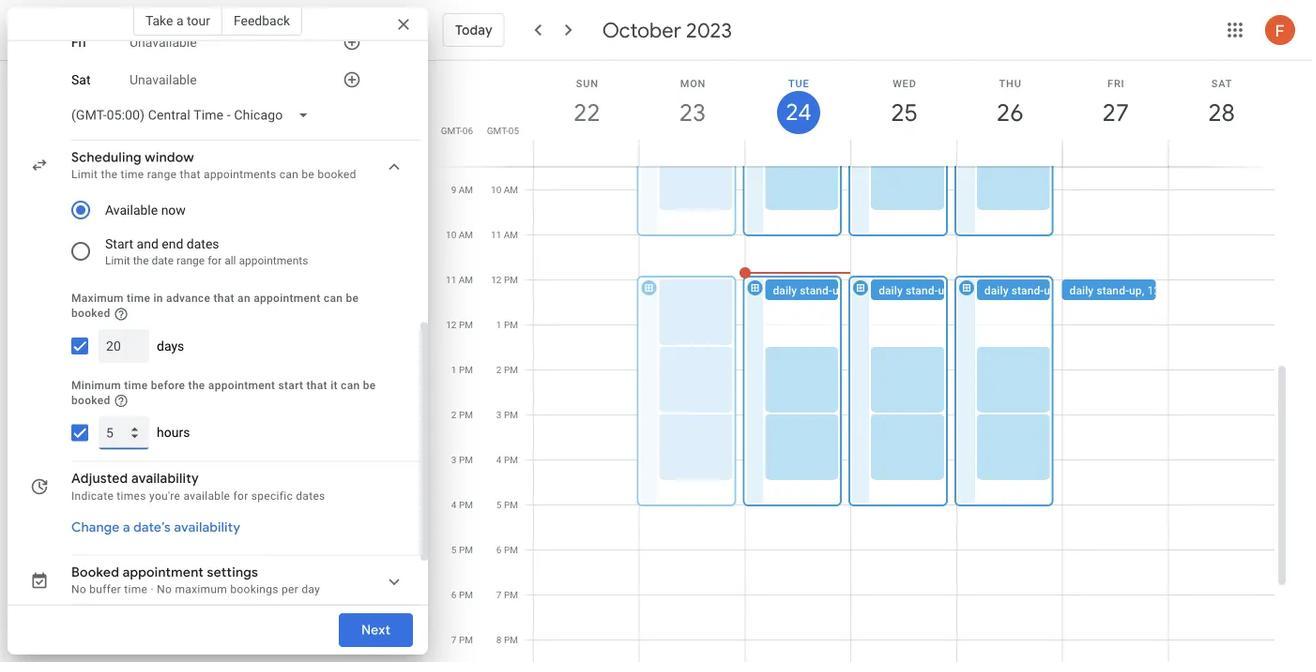 Task type: describe. For each thing, give the bounding box(es) containing it.
monday, october 23 element
[[671, 91, 714, 134]]

2 up from the left
[[938, 284, 951, 298]]

appointment inside minimum time before the appointment start that it can be booked
[[208, 379, 275, 392]]

booked appointment settings no buffer time · no maximum bookings per day
[[71, 565, 320, 597]]

0 vertical spatial 7
[[496, 590, 502, 601]]

available
[[184, 490, 230, 503]]

take a tour button
[[133, 6, 222, 36]]

wednesday, october 25 element
[[883, 91, 926, 134]]

1 horizontal spatial 5
[[496, 500, 502, 511]]

thursday, october 26 element
[[989, 91, 1032, 134]]

can for window
[[280, 168, 299, 181]]

2 daily stand-up from the left
[[879, 284, 951, 298]]

a for take
[[176, 13, 184, 28]]

times
[[117, 490, 146, 503]]

0 horizontal spatial 4
[[451, 500, 457, 511]]

1 vertical spatial 10
[[446, 230, 456, 241]]

1 vertical spatial 5 pm
[[451, 545, 473, 556]]

0 horizontal spatial 12
[[446, 320, 457, 331]]

feedback button
[[222, 6, 302, 36]]

0 horizontal spatial 4 pm
[[451, 500, 473, 511]]

in
[[153, 292, 163, 305]]

adjusted
[[71, 471, 128, 488]]

specific
[[251, 490, 293, 503]]

indicate
[[71, 490, 114, 503]]

fri for fri 27
[[1108, 77, 1125, 89]]

0 horizontal spatial 6 pm
[[451, 590, 473, 601]]

a for change
[[123, 520, 130, 537]]

mon
[[680, 77, 706, 89]]

1 daily stand-up from the left
[[773, 284, 845, 298]]

1 horizontal spatial 4
[[496, 455, 502, 466]]

0 vertical spatial 3
[[496, 410, 502, 421]]

1 horizontal spatial 6
[[496, 545, 502, 556]]

1 horizontal spatial 10 am
[[491, 184, 518, 196]]

october
[[602, 17, 681, 43]]

days
[[157, 338, 184, 354]]

limit inside start and end dates limit the date range for all appointments
[[105, 254, 130, 268]]

thu
[[999, 77, 1022, 89]]

9
[[451, 184, 456, 196]]

2 daily from the left
[[879, 284, 903, 298]]

unavailable for sat
[[130, 72, 197, 88]]

range inside start and end dates limit the date range for all appointments
[[177, 254, 205, 268]]

0 horizontal spatial 5
[[451, 545, 457, 556]]

dates inside start and end dates limit the date range for all appointments
[[187, 236, 219, 252]]

you're
[[149, 490, 180, 503]]

1 up from the left
[[833, 284, 845, 298]]

for inside adjusted availability indicate times you're available for specific dates
[[233, 490, 248, 503]]

27
[[1101, 97, 1128, 128]]

an
[[238, 292, 251, 305]]

gmt- for 05
[[487, 125, 509, 136]]

1 horizontal spatial 1
[[496, 320, 502, 331]]

available
[[105, 202, 158, 218]]

0 vertical spatial 11 am
[[491, 230, 518, 241]]

maximum
[[175, 584, 227, 597]]

tue 24
[[785, 77, 810, 127]]

day
[[302, 584, 320, 597]]

october 2023
[[602, 17, 732, 43]]

1 horizontal spatial 4 pm
[[496, 455, 518, 466]]

gmt- for 06
[[441, 125, 463, 136]]

minimum time before the appointment start that it can be booked
[[71, 379, 376, 407]]

availability inside adjusted availability indicate times you're available for specific dates
[[131, 471, 199, 488]]

8
[[496, 635, 502, 646]]

sunday, october 22 element
[[565, 91, 609, 134]]

feedback
[[234, 13, 290, 28]]

gmt-06
[[441, 125, 473, 136]]

·
[[151, 584, 154, 597]]

adjusted availability indicate times you're available for specific dates
[[71, 471, 325, 503]]

wed
[[893, 77, 917, 89]]

,
[[1142, 284, 1145, 298]]

appointments inside start and end dates limit the date range for all appointments
[[239, 254, 308, 268]]

24
[[785, 98, 810, 127]]

12pm
[[1148, 284, 1177, 298]]

26 column header
[[956, 61, 1063, 167]]

0 horizontal spatial 1
[[451, 365, 457, 376]]

05
[[509, 125, 519, 136]]

thu 26
[[996, 77, 1022, 128]]

1 horizontal spatial 2
[[496, 365, 502, 376]]

0 horizontal spatial 3 pm
[[451, 455, 473, 466]]

0 horizontal spatial 2
[[451, 410, 457, 421]]

0 horizontal spatial 10 am
[[446, 230, 473, 241]]

3 daily stand-up from the left
[[985, 284, 1057, 298]]

start
[[278, 379, 303, 392]]

0 horizontal spatial 2 pm
[[451, 410, 473, 421]]

it
[[331, 379, 338, 392]]

0 horizontal spatial 1 pm
[[451, 365, 473, 376]]

be for window
[[302, 168, 315, 181]]

3 daily stand-up button from the left
[[977, 280, 1092, 301]]

appointment inside maximum time in advance that an appointment can be booked
[[254, 292, 321, 305]]

available now
[[105, 202, 186, 218]]

1 horizontal spatial 3 pm
[[496, 410, 518, 421]]

change a date's availability button
[[64, 511, 248, 545]]

booked inside maximum time in advance that an appointment can be booked
[[71, 307, 110, 320]]

28
[[1207, 97, 1234, 128]]

daily stand-up , 12pm
[[1070, 284, 1177, 298]]

2 no from the left
[[157, 584, 172, 597]]

start and end dates limit the date range for all appointments
[[105, 236, 308, 268]]

booked for window
[[318, 168, 356, 181]]

availability inside button
[[174, 520, 240, 537]]

scheduling window limit the time range that appointments can be booked
[[71, 149, 356, 181]]

next button
[[339, 608, 413, 653]]

0 horizontal spatial 12 pm
[[446, 320, 473, 331]]

limit inside scheduling window limit the time range that appointments can be booked
[[71, 168, 98, 181]]

appointment inside 'booked appointment settings no buffer time · no maximum bookings per day'
[[123, 565, 204, 582]]

tuesday, october 24, today element
[[777, 91, 820, 134]]

0 horizontal spatial 6
[[451, 590, 457, 601]]

8 pm
[[496, 635, 518, 646]]

booked for time
[[71, 394, 110, 407]]

sun
[[576, 77, 599, 89]]

change
[[71, 520, 120, 537]]

9 am
[[451, 184, 473, 196]]

1 horizontal spatial 2 pm
[[496, 365, 518, 376]]

stand- for first daily stand-up button from the left
[[800, 284, 833, 298]]

23
[[678, 97, 705, 128]]

0 horizontal spatial 11 am
[[446, 275, 473, 286]]

that inside maximum time in advance that an appointment can be booked
[[214, 292, 234, 305]]

wed 25
[[890, 77, 917, 128]]

3 up from the left
[[1044, 284, 1057, 298]]

sun 22
[[572, 77, 599, 128]]

the for window
[[101, 168, 118, 181]]

change a date's availability
[[71, 520, 240, 537]]

time inside maximum time in advance that an appointment can be booked
[[127, 292, 150, 305]]

25 column header
[[851, 61, 957, 167]]

can for time
[[341, 379, 360, 392]]



Task type: vqa. For each thing, say whether or not it's contained in the screenshot.
February 26 element
no



Task type: locate. For each thing, give the bounding box(es) containing it.
hours
[[157, 425, 190, 441]]

1 no from the left
[[71, 584, 86, 597]]

can inside maximum time in advance that an appointment can be booked
[[324, 292, 343, 305]]

time inside 'booked appointment settings no buffer time · no maximum bookings per day'
[[124, 584, 148, 597]]

dates inside adjusted availability indicate times you're available for specific dates
[[296, 490, 325, 503]]

can
[[280, 168, 299, 181], [324, 292, 343, 305], [341, 379, 360, 392]]

10 am down 9 am
[[446, 230, 473, 241]]

next
[[361, 622, 390, 639]]

a left date's
[[123, 520, 130, 537]]

sat for sat
[[71, 72, 91, 88]]

1 horizontal spatial limit
[[105, 254, 130, 268]]

0 vertical spatial 6 pm
[[496, 545, 518, 556]]

booked inside scheduling window limit the time range that appointments can be booked
[[318, 168, 356, 181]]

sat 28
[[1207, 77, 1234, 128]]

1 vertical spatial limit
[[105, 254, 130, 268]]

1
[[496, 320, 502, 331], [451, 365, 457, 376]]

1 unavailable from the top
[[130, 34, 197, 50]]

today
[[455, 22, 493, 38]]

sat inside sat 28
[[1212, 77, 1233, 89]]

sat
[[71, 72, 91, 88], [1212, 77, 1233, 89]]

can inside scheduling window limit the time range that appointments can be booked
[[280, 168, 299, 181]]

None field
[[64, 99, 324, 132]]

a inside button
[[123, 520, 130, 537]]

1 horizontal spatial 7
[[496, 590, 502, 601]]

be
[[302, 168, 315, 181], [346, 292, 359, 305], [363, 379, 376, 392]]

stand- for second daily stand-up button from the right
[[906, 284, 938, 298]]

1 vertical spatial 12 pm
[[446, 320, 473, 331]]

date
[[152, 254, 174, 268]]

1 vertical spatial be
[[346, 292, 359, 305]]

7 pm
[[496, 590, 518, 601], [451, 635, 473, 646]]

1 horizontal spatial sat
[[1212, 77, 1233, 89]]

4
[[496, 455, 502, 466], [451, 500, 457, 511]]

buffer
[[89, 584, 121, 597]]

2 stand- from the left
[[906, 284, 938, 298]]

and
[[137, 236, 158, 252]]

end
[[162, 236, 183, 252]]

that left 'an'
[[214, 292, 234, 305]]

1 vertical spatial 5
[[451, 545, 457, 556]]

2 gmt- from the left
[[487, 125, 509, 136]]

1 vertical spatial 2 pm
[[451, 410, 473, 421]]

2 vertical spatial booked
[[71, 394, 110, 407]]

0 horizontal spatial dates
[[187, 236, 219, 252]]

0 vertical spatial 4 pm
[[496, 455, 518, 466]]

10 down 9
[[446, 230, 456, 241]]

limit down scheduling
[[71, 168, 98, 181]]

1 horizontal spatial dates
[[296, 490, 325, 503]]

window
[[145, 149, 194, 166]]

0 horizontal spatial fri
[[71, 34, 86, 50]]

7 left 8 at the left bottom of page
[[451, 635, 457, 646]]

7
[[496, 590, 502, 601], [451, 635, 457, 646]]

12 pm
[[491, 275, 518, 286], [446, 320, 473, 331]]

bookings
[[230, 584, 279, 597]]

1 daily from the left
[[773, 284, 797, 298]]

fri inside fri 27
[[1108, 77, 1125, 89]]

28 column header
[[1168, 61, 1275, 167]]

tour
[[187, 13, 210, 28]]

minimum
[[71, 379, 121, 392]]

the inside minimum time before the appointment start that it can be booked
[[188, 379, 205, 392]]

appointments right all
[[239, 254, 308, 268]]

time inside scheduling window limit the time range that appointments can be booked
[[121, 168, 144, 181]]

2023
[[686, 17, 732, 43]]

3 daily from the left
[[985, 284, 1009, 298]]

booked
[[318, 168, 356, 181], [71, 307, 110, 320], [71, 394, 110, 407]]

take a tour
[[145, 13, 210, 28]]

10 am right 9 am
[[491, 184, 518, 196]]

daily stand-up
[[773, 284, 845, 298], [879, 284, 951, 298], [985, 284, 1057, 298]]

dates
[[187, 236, 219, 252], [296, 490, 325, 503]]

1 gmt- from the left
[[441, 125, 463, 136]]

4 up from the left
[[1129, 284, 1142, 298]]

0 vertical spatial 10
[[491, 184, 502, 196]]

for inside start and end dates limit the date range for all appointments
[[208, 254, 222, 268]]

0 vertical spatial 1
[[496, 320, 502, 331]]

pm
[[504, 275, 518, 286], [459, 320, 473, 331], [504, 320, 518, 331], [459, 365, 473, 376], [504, 365, 518, 376], [459, 410, 473, 421], [504, 410, 518, 421], [459, 455, 473, 466], [504, 455, 518, 466], [459, 500, 473, 511], [504, 500, 518, 511], [459, 545, 473, 556], [504, 545, 518, 556], [459, 590, 473, 601], [504, 590, 518, 601], [459, 635, 473, 646], [504, 635, 518, 646]]

4 pm
[[496, 455, 518, 466], [451, 500, 473, 511]]

start
[[105, 236, 133, 252]]

0 vertical spatial 2 pm
[[496, 365, 518, 376]]

2 vertical spatial can
[[341, 379, 360, 392]]

10 right 9 am
[[491, 184, 502, 196]]

booked inside minimum time before the appointment start that it can be booked
[[71, 394, 110, 407]]

1 vertical spatial 3 pm
[[451, 455, 473, 466]]

gmt-05
[[487, 125, 519, 136]]

sat up saturday, october 28 element
[[1212, 77, 1233, 89]]

1 horizontal spatial 11
[[491, 230, 502, 241]]

1 daily stand-up button from the left
[[765, 280, 880, 301]]

4 daily from the left
[[1070, 284, 1094, 298]]

grid
[[436, 61, 1290, 663]]

0 vertical spatial availability
[[131, 471, 199, 488]]

1 vertical spatial can
[[324, 292, 343, 305]]

1 vertical spatial 4 pm
[[451, 500, 473, 511]]

0 vertical spatial booked
[[318, 168, 356, 181]]

1 vertical spatial appointment
[[208, 379, 275, 392]]

advance
[[166, 292, 210, 305]]

0 vertical spatial can
[[280, 168, 299, 181]]

11
[[491, 230, 502, 241], [446, 275, 456, 286]]

appointment up ·
[[123, 565, 204, 582]]

saturday, october 28 element
[[1200, 91, 1243, 134]]

per
[[282, 584, 299, 597]]

that for time
[[307, 379, 327, 392]]

no down the booked
[[71, 584, 86, 597]]

option group
[[64, 190, 387, 272]]

that inside scheduling window limit the time range that appointments can be booked
[[180, 168, 201, 181]]

appointment right 'an'
[[254, 292, 321, 305]]

time
[[121, 168, 144, 181], [127, 292, 150, 305], [124, 379, 148, 392], [124, 584, 148, 597]]

0 vertical spatial unavailable
[[130, 34, 197, 50]]

range down end
[[177, 254, 205, 268]]

3 pm
[[496, 410, 518, 421], [451, 455, 473, 466]]

1 vertical spatial fri
[[1108, 77, 1125, 89]]

the down scheduling
[[101, 168, 118, 181]]

stand- for 3rd daily stand-up button
[[1012, 284, 1044, 298]]

availability
[[131, 471, 199, 488], [174, 520, 240, 537]]

24 column header
[[745, 61, 851, 167]]

that
[[180, 168, 201, 181], [214, 292, 234, 305], [307, 379, 327, 392]]

2
[[496, 365, 502, 376], [451, 410, 457, 421]]

1 vertical spatial 10 am
[[446, 230, 473, 241]]

1 horizontal spatial 7 pm
[[496, 590, 518, 601]]

the for time
[[188, 379, 205, 392]]

appointments
[[204, 168, 276, 181], [239, 254, 308, 268]]

26
[[996, 97, 1022, 128]]

fri 27
[[1101, 77, 1128, 128]]

0 horizontal spatial a
[[123, 520, 130, 537]]

11 am
[[491, 230, 518, 241], [446, 275, 473, 286]]

2 pm
[[496, 365, 518, 376], [451, 410, 473, 421]]

1 horizontal spatial 5 pm
[[496, 500, 518, 511]]

today button
[[443, 8, 505, 53]]

0 horizontal spatial no
[[71, 584, 86, 597]]

sat for sat 28
[[1212, 77, 1233, 89]]

maximum
[[71, 292, 124, 305]]

0 vertical spatial be
[[302, 168, 315, 181]]

availability up you're
[[131, 471, 199, 488]]

0 horizontal spatial 7
[[451, 635, 457, 646]]

22
[[572, 97, 599, 128]]

1 vertical spatial 12
[[446, 320, 457, 331]]

12
[[491, 275, 502, 286], [446, 320, 457, 331]]

range down the window
[[147, 168, 177, 181]]

sat up scheduling
[[71, 72, 91, 88]]

Maximum days in advance that an appointment can be booked number field
[[106, 329, 142, 363]]

tue
[[788, 77, 810, 89]]

0 vertical spatial fri
[[71, 34, 86, 50]]

2 daily stand-up button from the left
[[871, 280, 986, 301]]

time left ·
[[124, 584, 148, 597]]

be for time
[[363, 379, 376, 392]]

scheduling
[[71, 149, 142, 166]]

grid containing 22
[[436, 61, 1290, 663]]

range inside scheduling window limit the time range that appointments can be booked
[[147, 168, 177, 181]]

0 vertical spatial the
[[101, 168, 118, 181]]

that for window
[[180, 168, 201, 181]]

0 vertical spatial appointment
[[254, 292, 321, 305]]

for left all
[[208, 254, 222, 268]]

10 am
[[491, 184, 518, 196], [446, 230, 473, 241]]

0 horizontal spatial 7 pm
[[451, 635, 473, 646]]

7 pm up 8 pm
[[496, 590, 518, 601]]

mon 23
[[678, 77, 706, 128]]

the right before
[[188, 379, 205, 392]]

2 vertical spatial appointment
[[123, 565, 204, 582]]

dates right specific
[[296, 490, 325, 503]]

1 vertical spatial availability
[[174, 520, 240, 537]]

appointments up start and end dates limit the date range for all appointments on the top of page
[[204, 168, 276, 181]]

be inside scheduling window limit the time range that appointments can be booked
[[302, 168, 315, 181]]

1 horizontal spatial the
[[133, 254, 149, 268]]

time left in on the top left
[[127, 292, 150, 305]]

2 vertical spatial that
[[307, 379, 327, 392]]

dates right end
[[187, 236, 219, 252]]

2 horizontal spatial that
[[307, 379, 327, 392]]

1 vertical spatial 11 am
[[446, 275, 473, 286]]

3
[[496, 410, 502, 421], [451, 455, 457, 466]]

1 vertical spatial 2
[[451, 410, 457, 421]]

7 pm left 8 at the left bottom of page
[[451, 635, 473, 646]]

0 vertical spatial appointments
[[204, 168, 276, 181]]

a left tour on the top of the page
[[176, 13, 184, 28]]

0 horizontal spatial gmt-
[[441, 125, 463, 136]]

0 vertical spatial 12 pm
[[491, 275, 518, 286]]

can inside minimum time before the appointment start that it can be booked
[[341, 379, 360, 392]]

0 vertical spatial 10 am
[[491, 184, 518, 196]]

1 vertical spatial that
[[214, 292, 234, 305]]

friday, october 27 element
[[1094, 91, 1138, 134]]

gmt- left gmt-05
[[441, 125, 463, 136]]

5 pm
[[496, 500, 518, 511], [451, 545, 473, 556]]

3 stand- from the left
[[1012, 284, 1044, 298]]

2 vertical spatial be
[[363, 379, 376, 392]]

booked
[[71, 565, 119, 582]]

Minimum amount of hours before the start of the appointment that it can be booked number field
[[106, 416, 142, 450]]

0 horizontal spatial sat
[[71, 72, 91, 88]]

1 vertical spatial the
[[133, 254, 149, 268]]

a inside button
[[176, 13, 184, 28]]

6 pm
[[496, 545, 518, 556], [451, 590, 473, 601]]

1 horizontal spatial be
[[346, 292, 359, 305]]

0 vertical spatial that
[[180, 168, 201, 181]]

1 vertical spatial 3
[[451, 455, 457, 466]]

the down and
[[133, 254, 149, 268]]

before
[[151, 379, 185, 392]]

time down scheduling
[[121, 168, 144, 181]]

be inside maximum time in advance that an appointment can be booked
[[346, 292, 359, 305]]

date's
[[133, 520, 171, 537]]

0 horizontal spatial for
[[208, 254, 222, 268]]

25
[[890, 97, 917, 128]]

gmt- right 06
[[487, 125, 509, 136]]

the inside scheduling window limit the time range that appointments can be booked
[[101, 168, 118, 181]]

4 stand- from the left
[[1097, 284, 1129, 298]]

1 horizontal spatial 12
[[491, 275, 502, 286]]

all
[[224, 254, 236, 268]]

0 vertical spatial 3 pm
[[496, 410, 518, 421]]

limit down start
[[105, 254, 130, 268]]

1 horizontal spatial gmt-
[[487, 125, 509, 136]]

7 up 8 at the left bottom of page
[[496, 590, 502, 601]]

27 column header
[[1062, 61, 1169, 167]]

option group containing available now
[[64, 190, 387, 272]]

1 vertical spatial a
[[123, 520, 130, 537]]

limit
[[71, 168, 98, 181], [105, 254, 130, 268]]

unavailable for fri
[[130, 34, 197, 50]]

1 stand- from the left
[[800, 284, 833, 298]]

1 vertical spatial 4
[[451, 500, 457, 511]]

a
[[176, 13, 184, 28], [123, 520, 130, 537]]

time left before
[[124, 379, 148, 392]]

the
[[101, 168, 118, 181], [133, 254, 149, 268], [188, 379, 205, 392]]

fri for fri
[[71, 34, 86, 50]]

1 horizontal spatial 12 pm
[[491, 275, 518, 286]]

that down the window
[[180, 168, 201, 181]]

1 pm
[[496, 320, 518, 331], [451, 365, 473, 376]]

1 horizontal spatial 3
[[496, 410, 502, 421]]

the inside start and end dates limit the date range for all appointments
[[133, 254, 149, 268]]

2 unavailable from the top
[[130, 72, 197, 88]]

settings
[[207, 565, 258, 582]]

0 horizontal spatial the
[[101, 168, 118, 181]]

appointment left 'start'
[[208, 379, 275, 392]]

no
[[71, 584, 86, 597], [157, 584, 172, 597]]

2 horizontal spatial daily stand-up
[[985, 284, 1057, 298]]

0 vertical spatial 1 pm
[[496, 320, 518, 331]]

0 vertical spatial range
[[147, 168, 177, 181]]

22 column header
[[533, 61, 640, 167]]

0 horizontal spatial daily stand-up
[[773, 284, 845, 298]]

1 vertical spatial 6
[[451, 590, 457, 601]]

1 horizontal spatial that
[[214, 292, 234, 305]]

now
[[161, 202, 186, 218]]

0 horizontal spatial 11
[[446, 275, 456, 286]]

23 column header
[[639, 61, 746, 167]]

time inside minimum time before the appointment start that it can be booked
[[124, 379, 148, 392]]

fri
[[71, 34, 86, 50], [1108, 77, 1125, 89]]

no right ·
[[157, 584, 172, 597]]

be inside minimum time before the appointment start that it can be booked
[[363, 379, 376, 392]]

take
[[145, 13, 173, 28]]

06
[[463, 125, 473, 136]]

that left it
[[307, 379, 327, 392]]

1 vertical spatial dates
[[296, 490, 325, 503]]

0 vertical spatial 11
[[491, 230, 502, 241]]

maximum time in advance that an appointment can be booked
[[71, 292, 359, 320]]

0 horizontal spatial that
[[180, 168, 201, 181]]

0 vertical spatial dates
[[187, 236, 219, 252]]

for left specific
[[233, 490, 248, 503]]

appointments inside scheduling window limit the time range that appointments can be booked
[[204, 168, 276, 181]]

0 vertical spatial 5
[[496, 500, 502, 511]]

0 vertical spatial 7 pm
[[496, 590, 518, 601]]

1 horizontal spatial 10
[[491, 184, 502, 196]]

that inside minimum time before the appointment start that it can be booked
[[307, 379, 327, 392]]

0 horizontal spatial 3
[[451, 455, 457, 466]]

availability down available on the left of the page
[[174, 520, 240, 537]]

2 horizontal spatial be
[[363, 379, 376, 392]]

1 horizontal spatial for
[[233, 490, 248, 503]]



